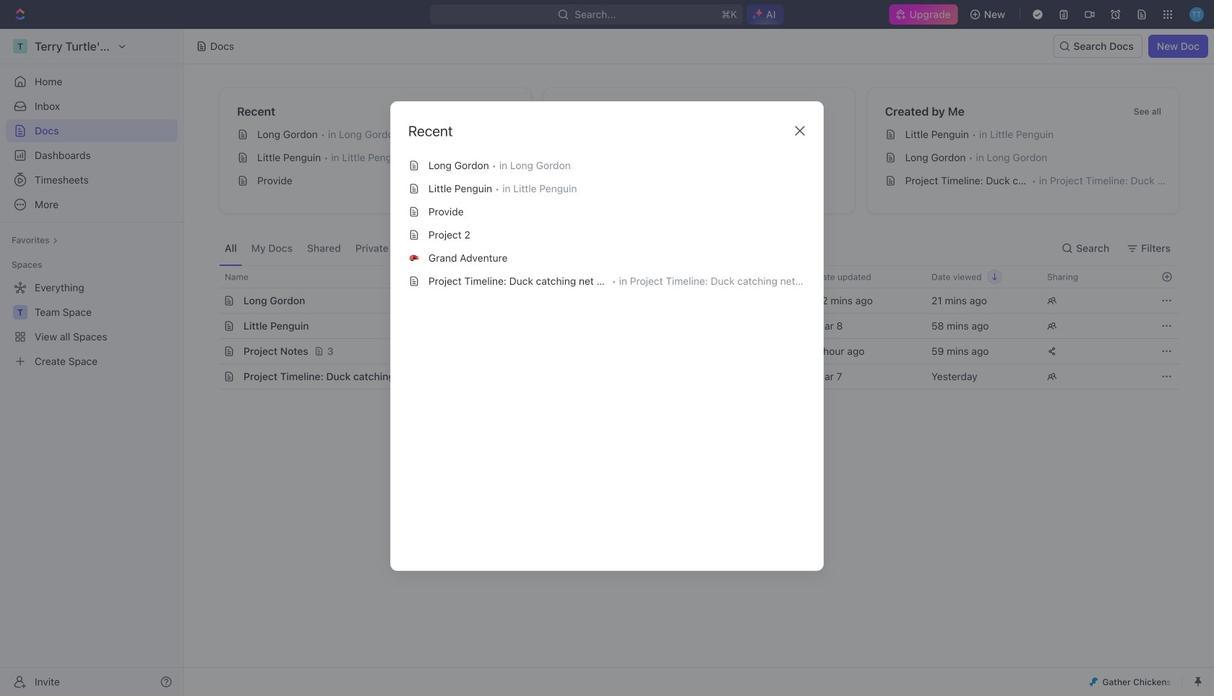 Task type: locate. For each thing, give the bounding box(es) containing it.
sidebar navigation
[[0, 29, 184, 696]]

2 cell from the top
[[203, 314, 219, 338]]

cell
[[203, 288, 219, 313], [203, 314, 219, 338], [203, 339, 219, 364], [203, 364, 219, 389]]

cell for fourth row from the bottom of the page
[[203, 288, 219, 313]]

tab list
[[219, 231, 577, 265]]

4 row from the top
[[203, 338, 1180, 364]]

table
[[203, 265, 1180, 390]]

3 cell from the top
[[203, 339, 219, 364]]

4 cell from the top
[[203, 364, 219, 389]]

tree
[[6, 276, 178, 373]]

drumstick bite image
[[1090, 678, 1098, 686]]

1 cell from the top
[[203, 288, 219, 313]]

column header
[[203, 265, 219, 288]]

dialog
[[390, 101, 824, 571]]

cell for 3rd row
[[203, 314, 219, 338]]

row
[[203, 265, 1180, 288], [203, 288, 1180, 314], [203, 313, 1180, 339], [203, 338, 1180, 364], [203, 364, 1180, 390]]

tree inside sidebar navigation
[[6, 276, 178, 373]]



Task type: describe. For each thing, give the bounding box(es) containing it.
cell for fifth row from the top
[[203, 364, 219, 389]]

cell for fourth row from the top
[[203, 339, 219, 364]]

5 row from the top
[[203, 364, 1180, 390]]

1 row from the top
[[203, 265, 1180, 288]]

3 row from the top
[[203, 313, 1180, 339]]

2 row from the top
[[203, 288, 1180, 314]]



Task type: vqa. For each thing, say whether or not it's contained in the screenshot.
first Cell from the top of the page
yes



